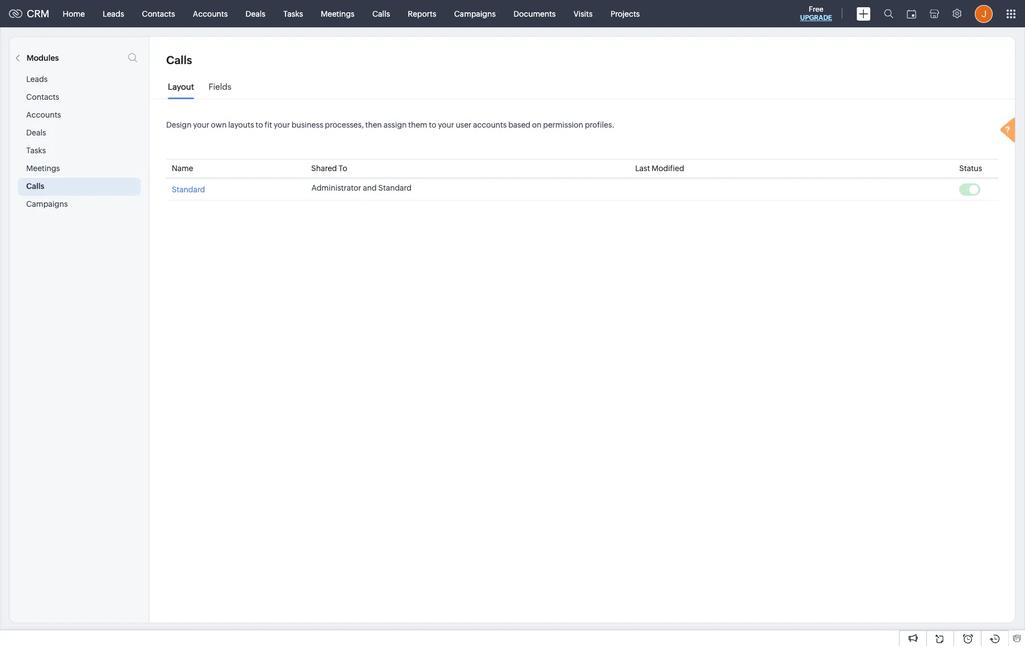 Task type: vqa. For each thing, say whether or not it's contained in the screenshot.
the Maintenance
no



Task type: describe. For each thing, give the bounding box(es) containing it.
layouts
[[228, 121, 254, 129]]

standard link
[[172, 184, 205, 194]]

documents
[[514, 9, 556, 18]]

deals link
[[237, 0, 275, 27]]

crm
[[27, 8, 49, 20]]

search element
[[878, 0, 901, 27]]

visits link
[[565, 0, 602, 27]]

1 vertical spatial contacts
[[26, 93, 59, 102]]

1 horizontal spatial deals
[[246, 9, 266, 18]]

modules
[[27, 54, 59, 63]]

layout
[[168, 82, 194, 92]]

design
[[166, 121, 192, 129]]

2 vertical spatial calls
[[26, 182, 44, 191]]

administrator
[[312, 184, 362, 193]]

and
[[363, 184, 377, 193]]

free upgrade
[[801, 5, 833, 22]]

administrator and standard
[[312, 184, 412, 193]]

on
[[532, 121, 542, 129]]

leads link
[[94, 0, 133, 27]]

upgrade
[[801, 14, 833, 22]]

meetings inside "link"
[[321, 9, 355, 18]]

contacts link
[[133, 0, 184, 27]]

business
[[292, 121, 324, 129]]

last modified
[[636, 164, 685, 173]]

fields link
[[209, 82, 232, 100]]

0 horizontal spatial meetings
[[26, 164, 60, 173]]

shared to
[[311, 164, 348, 173]]

1 your from the left
[[193, 121, 209, 129]]

permission
[[543, 121, 584, 129]]

2 to from the left
[[429, 121, 437, 129]]

3 your from the left
[[438, 121, 454, 129]]

profile image
[[975, 5, 993, 23]]

documents link
[[505, 0, 565, 27]]

status
[[960, 164, 983, 173]]

assign
[[384, 121, 407, 129]]

fit
[[265, 121, 272, 129]]

calendar image
[[907, 9, 917, 18]]

user
[[456, 121, 472, 129]]

create menu element
[[850, 0, 878, 27]]

0 horizontal spatial deals
[[26, 128, 46, 137]]

0 vertical spatial campaigns
[[454, 9, 496, 18]]

profiles.
[[585, 121, 615, 129]]



Task type: locate. For each thing, give the bounding box(es) containing it.
1 horizontal spatial to
[[429, 121, 437, 129]]

1 vertical spatial calls
[[166, 54, 192, 66]]

based
[[509, 121, 531, 129]]

to
[[339, 164, 348, 173]]

0 vertical spatial accounts
[[193, 9, 228, 18]]

calls
[[373, 9, 390, 18], [166, 54, 192, 66], [26, 182, 44, 191]]

projects
[[611, 9, 640, 18]]

create menu image
[[857, 7, 871, 20]]

your right fit at left top
[[274, 121, 290, 129]]

1 horizontal spatial contacts
[[142, 9, 175, 18]]

tasks link
[[275, 0, 312, 27]]

0 horizontal spatial tasks
[[26, 146, 46, 155]]

0 vertical spatial tasks
[[283, 9, 303, 18]]

crm link
[[9, 8, 49, 20]]

standard right and
[[379, 184, 412, 193]]

1 horizontal spatial your
[[274, 121, 290, 129]]

0 horizontal spatial campaigns
[[26, 200, 68, 209]]

leads
[[103, 9, 124, 18], [26, 75, 48, 84]]

contacts right 'leads' link
[[142, 9, 175, 18]]

standard down name
[[172, 185, 205, 194]]

leads right "home" link
[[103, 9, 124, 18]]

them
[[409, 121, 428, 129]]

accounts link
[[184, 0, 237, 27]]

shared
[[311, 164, 337, 173]]

meetings link
[[312, 0, 364, 27]]

1 horizontal spatial campaigns
[[454, 9, 496, 18]]

last
[[636, 164, 651, 173]]

processes,
[[325, 121, 364, 129]]

2 horizontal spatial calls
[[373, 9, 390, 18]]

name
[[172, 164, 193, 173]]

0 vertical spatial leads
[[103, 9, 124, 18]]

0 horizontal spatial your
[[193, 121, 209, 129]]

1 horizontal spatial tasks
[[283, 9, 303, 18]]

1 horizontal spatial accounts
[[193, 9, 228, 18]]

own
[[211, 121, 227, 129]]

leads inside 'leads' link
[[103, 9, 124, 18]]

1 horizontal spatial meetings
[[321, 9, 355, 18]]

0 vertical spatial meetings
[[321, 9, 355, 18]]

2 horizontal spatial your
[[438, 121, 454, 129]]

layout link
[[168, 82, 194, 100]]

1 to from the left
[[256, 121, 263, 129]]

1 vertical spatial leads
[[26, 75, 48, 84]]

0 horizontal spatial contacts
[[26, 93, 59, 102]]

home link
[[54, 0, 94, 27]]

free
[[809, 5, 824, 13]]

1 vertical spatial meetings
[[26, 164, 60, 173]]

meetings
[[321, 9, 355, 18], [26, 164, 60, 173]]

2 your from the left
[[274, 121, 290, 129]]

your left own on the left top of the page
[[193, 121, 209, 129]]

1 vertical spatial tasks
[[26, 146, 46, 155]]

0 horizontal spatial standard
[[172, 185, 205, 194]]

0 vertical spatial contacts
[[142, 9, 175, 18]]

fields
[[209, 82, 232, 92]]

your
[[193, 121, 209, 129], [274, 121, 290, 129], [438, 121, 454, 129]]

reports
[[408, 9, 437, 18]]

1 vertical spatial campaigns
[[26, 200, 68, 209]]

contacts down modules
[[26, 93, 59, 102]]

calls link
[[364, 0, 399, 27]]

reports link
[[399, 0, 445, 27]]

contacts
[[142, 9, 175, 18], [26, 93, 59, 102]]

1 vertical spatial deals
[[26, 128, 46, 137]]

0 vertical spatial calls
[[373, 9, 390, 18]]

search image
[[885, 9, 894, 18]]

1 horizontal spatial standard
[[379, 184, 412, 193]]

your left user
[[438, 121, 454, 129]]

1 horizontal spatial leads
[[103, 9, 124, 18]]

tasks
[[283, 9, 303, 18], [26, 146, 46, 155]]

0 horizontal spatial accounts
[[26, 110, 61, 119]]

campaigns link
[[445, 0, 505, 27]]

then
[[366, 121, 382, 129]]

modified
[[652, 164, 685, 173]]

projects link
[[602, 0, 649, 27]]

0 horizontal spatial to
[[256, 121, 263, 129]]

visits
[[574, 9, 593, 18]]

accounts
[[473, 121, 507, 129]]

profile element
[[969, 0, 1000, 27]]

campaigns
[[454, 9, 496, 18], [26, 200, 68, 209]]

0 vertical spatial deals
[[246, 9, 266, 18]]

to left fit at left top
[[256, 121, 263, 129]]

design your own layouts to fit your business processes, then assign them to your user accounts based on permission profiles.
[[166, 121, 615, 129]]

home
[[63, 9, 85, 18]]

deals
[[246, 9, 266, 18], [26, 128, 46, 137]]

0 horizontal spatial calls
[[26, 182, 44, 191]]

to
[[256, 121, 263, 129], [429, 121, 437, 129]]

to right them
[[429, 121, 437, 129]]

0 horizontal spatial leads
[[26, 75, 48, 84]]

accounts
[[193, 9, 228, 18], [26, 110, 61, 119]]

standard
[[379, 184, 412, 193], [172, 185, 205, 194]]

1 horizontal spatial calls
[[166, 54, 192, 66]]

leads down modules
[[26, 75, 48, 84]]

1 vertical spatial accounts
[[26, 110, 61, 119]]



